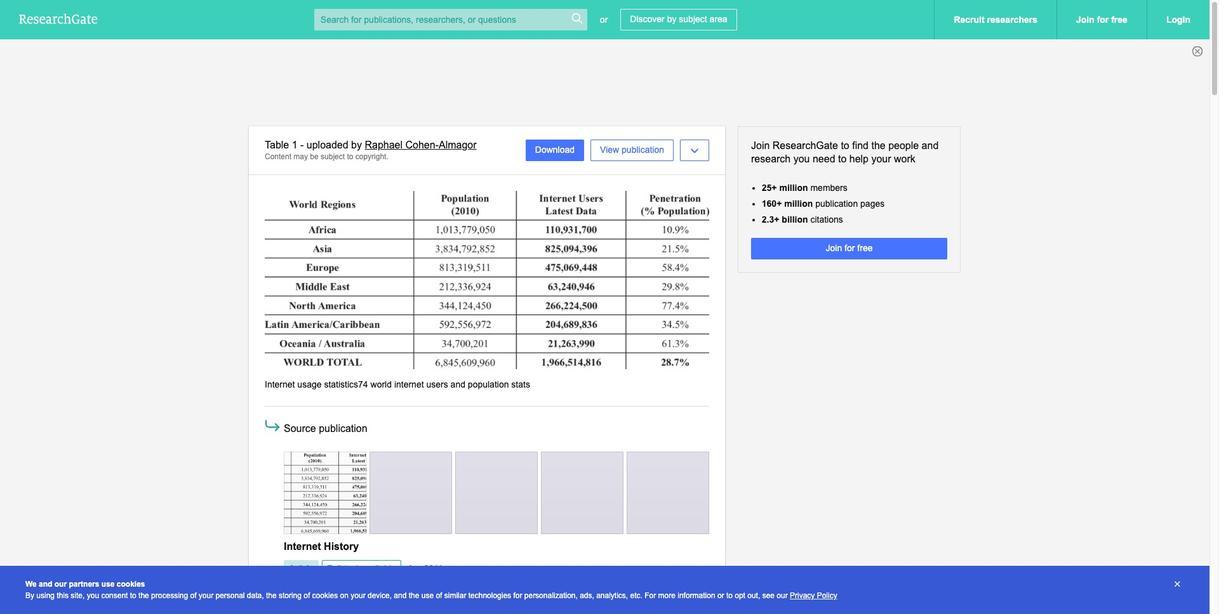 Task type: locate. For each thing, give the bounding box(es) containing it.
0 horizontal spatial almagor
[[362, 584, 395, 595]]

1 horizontal spatial you
[[794, 154, 810, 164]]

this up it on the left bottom
[[328, 602, 342, 612]]

apr 2011
[[408, 564, 443, 574]]

1 vertical spatial cohen-
[[333, 584, 362, 595]]

content
[[265, 152, 292, 161]]

internet for internet usage statistics74 world internet users and population stats
[[265, 380, 295, 390]]

milestones
[[468, 602, 511, 612]]

publication right source
[[319, 424, 367, 435]]

0 vertical spatial for
[[1097, 15, 1109, 25]]

the inside join researchgate to find the people and research you need to help your work
[[872, 140, 886, 151]]

for
[[645, 592, 656, 601]]

recruit researchers link
[[935, 0, 1057, 39]]

1 horizontal spatial join
[[826, 243, 842, 253]]

find
[[852, 140, 869, 151]]

internet usage statistics74 world internet users and population stats image
[[265, 191, 709, 370]]

citations
[[811, 215, 843, 225]]

1 horizontal spatial cohen-
[[406, 140, 439, 151]]

1 horizontal spatial join for free
[[1076, 15, 1128, 25]]

data,
[[247, 592, 264, 601]]

download link
[[526, 140, 584, 161]]

0 horizontal spatial subject
[[321, 152, 345, 161]]

0 horizontal spatial join for free link
[[751, 238, 948, 260]]

subject inside table 1 - uploaded by raphael cohen-almagor content may be subject to copyright.
[[321, 152, 345, 161]]

presents
[[334, 614, 368, 615]]

subject down uploaded
[[321, 152, 345, 161]]

1 horizontal spatial size m image
[[318, 494, 333, 509]]

join researchgate to find the people and research you need to help your work
[[751, 140, 939, 164]]

1 vertical spatial almagor
[[362, 584, 395, 595]]

publication inside 25+ million members 160+ million publication pages 2.3+ billion citations
[[816, 199, 858, 209]]

0 horizontal spatial you
[[87, 592, 99, 601]]

population
[[468, 380, 509, 390]]

2 horizontal spatial your
[[872, 154, 891, 164]]

0 vertical spatial cohen-
[[406, 140, 439, 151]]

publication down members
[[816, 199, 858, 209]]

we and our partners use cookies
[[25, 580, 145, 589]]

2 vertical spatial join
[[826, 243, 842, 253]]

internet up article
[[284, 542, 321, 553]]

2.3+
[[762, 215, 780, 225]]

the
[[284, 602, 299, 612]]

or
[[600, 15, 608, 25], [718, 592, 724, 601]]

the up the concerns
[[576, 602, 588, 612]]

new
[[370, 614, 387, 615]]

1 vertical spatial for
[[845, 243, 855, 253]]

2 vertical spatial for
[[513, 592, 522, 601]]

million
[[780, 183, 808, 193], [784, 199, 813, 209]]

researchgate logo image
[[19, 13, 98, 24]]

our right see
[[777, 592, 788, 601]]

people
[[889, 140, 919, 151]]

0 horizontal spatial our
[[54, 580, 67, 589]]

raphael up copyright.
[[365, 140, 403, 151]]

1 horizontal spatial or
[[718, 592, 724, 601]]

0 horizontal spatial use
[[101, 580, 115, 589]]

0 vertical spatial this
[[57, 592, 69, 601]]

0 horizontal spatial free
[[858, 243, 873, 253]]

you down researchgate
[[794, 154, 810, 164]]

join
[[1076, 15, 1095, 25], [751, 140, 770, 151], [826, 243, 842, 253]]

0 horizontal spatial size m image
[[263, 417, 282, 436]]

of right processing
[[190, 592, 197, 601]]

free left login link
[[1112, 15, 1128, 25]]

by right discover
[[667, 14, 677, 24]]

internet left usage
[[265, 380, 295, 390]]

discover
[[630, 14, 665, 24]]

area
[[710, 14, 728, 24]]

analyze
[[435, 602, 466, 612]]

1 vertical spatial join
[[751, 140, 770, 151]]

size s image
[[571, 12, 584, 25]]

our
[[54, 580, 67, 589], [777, 592, 788, 601]]

your right help
[[872, 154, 891, 164]]

internet
[[265, 380, 295, 390], [284, 542, 321, 553]]

0 horizontal spatial cohen-
[[333, 584, 362, 595]]

and inside join researchgate to find the people and research you need to help your work
[[922, 140, 939, 151]]

personalization,
[[524, 592, 578, 601]]

1 vertical spatial internet
[[284, 542, 321, 553]]

etc.
[[630, 592, 643, 601]]

this left site,
[[57, 592, 69, 601]]

the right data,
[[266, 592, 277, 601]]

use
[[101, 580, 115, 589], [422, 592, 434, 601]]

✕
[[1175, 580, 1181, 589]]

1 vertical spatial by
[[351, 140, 362, 151]]

to up "new"
[[379, 602, 387, 612]]

1 horizontal spatial our
[[777, 592, 788, 601]]

size m image
[[263, 417, 282, 436], [318, 494, 333, 509]]

1 vertical spatial publication
[[816, 199, 858, 209]]

analytics,
[[596, 592, 628, 601]]

to left help
[[838, 154, 847, 164]]

0 vertical spatial or
[[600, 15, 608, 25]]

technology
[[638, 602, 681, 612]]

raphael cohen-almagor link down full- at the bottom of the page
[[284, 584, 395, 595]]

billion
[[782, 215, 808, 225]]

1
[[292, 140, 298, 151]]

internet
[[394, 380, 424, 390]]

1 horizontal spatial your
[[351, 592, 366, 601]]

raphael cohen-almagor link up copyright.
[[365, 140, 477, 151]]

1 horizontal spatial use
[[422, 592, 434, 601]]

raphael up aim
[[297, 584, 330, 595]]

0 horizontal spatial for
[[513, 592, 522, 601]]

cookies up consent
[[117, 580, 145, 589]]

2 vertical spatial publication
[[319, 424, 367, 435]]

or left opt
[[718, 592, 724, 601]]

researchgate
[[773, 140, 838, 151]]

1 horizontal spatial join for free link
[[1057, 0, 1147, 39]]

view publication
[[600, 145, 664, 155]]

1 horizontal spatial by
[[667, 14, 677, 24]]

0 horizontal spatial join
[[751, 140, 770, 151]]

site,
[[71, 592, 85, 601]]

work
[[894, 154, 916, 164]]

as
[[625, 602, 636, 612]]

0 vertical spatial join for free
[[1076, 15, 1128, 25]]

your
[[872, 154, 891, 164], [199, 592, 214, 601], [351, 592, 366, 601]]

1 horizontal spatial almagor
[[439, 140, 477, 151]]

login
[[1167, 15, 1191, 25]]

1 vertical spatial free
[[858, 243, 873, 253]]

use down apr 2011
[[422, 592, 434, 601]]

essay
[[345, 602, 368, 612]]

is
[[370, 602, 377, 612]]

publication
[[622, 145, 664, 155], [816, 199, 858, 209], [319, 424, 367, 435]]

0 vertical spatial size m image
[[263, 417, 282, 436]]

publication for source publication
[[319, 424, 367, 435]]

the right find
[[872, 140, 886, 151]]

2 horizontal spatial for
[[1097, 15, 1109, 25]]

0 horizontal spatial raphael
[[297, 584, 330, 595]]

1 vertical spatial this
[[328, 602, 342, 612]]

recruit researchers
[[954, 15, 1038, 25]]

subject left area
[[679, 14, 707, 24]]

size m image left source
[[263, 417, 282, 436]]

0 horizontal spatial by
[[351, 140, 362, 151]]

aim
[[302, 602, 316, 612]]

Search for publications, researchers, or questions field
[[314, 9, 587, 30]]

size m image up internet history link at the left bottom of the page
[[318, 494, 333, 509]]

using
[[36, 592, 55, 601]]

history
[[537, 602, 564, 612]]

2 horizontal spatial publication
[[816, 199, 858, 209]]

almagor inside table 1 - uploaded by raphael cohen-almagor content may be subject to copyright.
[[439, 140, 477, 151]]

free down pages
[[858, 243, 873, 253]]

formative
[[608, 614, 644, 615]]

your left personal
[[199, 592, 214, 601]]

1 vertical spatial use
[[422, 592, 434, 601]]

0 vertical spatial subject
[[679, 14, 707, 24]]

0 horizontal spatial publication
[[319, 424, 367, 435]]

0 horizontal spatial cookies
[[117, 580, 145, 589]]

section
[[515, 614, 544, 615]]

use up consent
[[101, 580, 115, 589]]

you down we and our partners use cookies
[[87, 592, 99, 601]]

0 vertical spatial join
[[1076, 15, 1095, 25]]

1 horizontal spatial for
[[845, 243, 855, 253]]

it
[[327, 614, 331, 615]]

0 vertical spatial you
[[794, 154, 810, 164]]

0 vertical spatial raphael
[[365, 140, 403, 151]]

main content
[[0, 126, 1210, 615]]

by up copyright.
[[351, 140, 362, 151]]

raphael cohen-almagor
[[297, 584, 395, 595]]

cookies up it on the left bottom
[[312, 592, 338, 601]]

to left copyright.
[[347, 152, 353, 161]]

1 vertical spatial raphael
[[297, 584, 330, 595]]

or right "size s" "icon"
[[600, 15, 608, 25]]

1 horizontal spatial publication
[[622, 145, 664, 155]]

1 horizontal spatial this
[[328, 602, 342, 612]]

source publication
[[284, 424, 367, 435]]

1 horizontal spatial raphael
[[365, 140, 403, 151]]

0 vertical spatial cookies
[[117, 580, 145, 589]]

raphael inside table 1 - uploaded by raphael cohen-almagor content may be subject to copyright.
[[365, 140, 403, 151]]

0 vertical spatial free
[[1112, 15, 1128, 25]]

0 vertical spatial raphael cohen-almagor link
[[365, 140, 477, 151]]

of up the concerns
[[566, 602, 574, 612]]

1 vertical spatial subject
[[321, 152, 345, 161]]

million right 25+
[[780, 183, 808, 193]]

1 horizontal spatial cookies
[[312, 592, 338, 601]]

concerns
[[554, 614, 590, 615]]

internet for internet history
[[284, 542, 321, 553]]

0 vertical spatial publication
[[622, 145, 664, 155]]

cookies
[[117, 580, 145, 589], [312, 592, 338, 601]]

raphael cohen-almagor image
[[284, 585, 294, 595]]

your up essay
[[351, 592, 366, 601]]

you inside join researchgate to find the people and research you need to help your work
[[794, 154, 810, 164]]

in
[[513, 602, 520, 612]]

publication right view
[[622, 145, 664, 155]]

1 vertical spatial our
[[777, 592, 788, 601]]

to left find
[[841, 140, 850, 151]]

our up using
[[54, 580, 67, 589]]

0 vertical spatial by
[[667, 14, 677, 24]]

this
[[57, 592, 69, 601], [328, 602, 342, 612]]

1 vertical spatial raphael cohen-almagor link
[[284, 584, 395, 595]]

free
[[1112, 15, 1128, 25], [858, 243, 873, 253]]

on
[[340, 592, 349, 601]]

0 vertical spatial our
[[54, 580, 67, 589]]

raphael cohen-almagor link
[[365, 140, 477, 151], [284, 584, 395, 595]]

of
[[190, 592, 197, 601], [304, 592, 310, 601], [436, 592, 442, 601], [318, 602, 326, 612], [566, 602, 574, 612]]

million up billion
[[784, 199, 813, 209]]

0 vertical spatial internet
[[265, 380, 295, 390]]

0 vertical spatial almagor
[[439, 140, 477, 151]]

1 vertical spatial you
[[87, 592, 99, 601]]

0 horizontal spatial join for free
[[826, 243, 873, 253]]



Task type: vqa. For each thing, say whether or not it's contained in the screenshot.
the left or
yes



Task type: describe. For each thing, give the bounding box(es) containing it.
the up the outline
[[409, 592, 419, 601]]

pages
[[861, 199, 885, 209]]

1 horizontal spatial free
[[1112, 15, 1128, 25]]

of up analyze
[[436, 592, 442, 601]]

1 vertical spatial join for free link
[[751, 238, 948, 260]]

1 vertical spatial million
[[784, 199, 813, 209]]

ads,
[[580, 592, 594, 601]]

1 vertical spatial size m image
[[318, 494, 333, 509]]

the aim of this essay is to outline and analyze milestones in the history of the internet. as technology advances, it presents new societal and ethical challenges. section ii concerns the formative years (1957
[[284, 602, 697, 615]]

internet.
[[591, 602, 623, 612]]

main content containing table 1
[[0, 126, 1210, 615]]

the up section
[[523, 602, 535, 612]]

discover by subject area link
[[621, 9, 737, 30]]

0 vertical spatial use
[[101, 580, 115, 589]]

world
[[371, 380, 392, 390]]

full-text available
[[327, 564, 396, 574]]

outline
[[389, 602, 415, 612]]

0 horizontal spatial your
[[199, 592, 214, 601]]

societal
[[389, 614, 419, 615]]

privacy
[[790, 592, 815, 601]]

of right aim
[[318, 602, 326, 612]]

25+
[[762, 183, 777, 193]]

to inside table 1 - uploaded by raphael cohen-almagor content may be subject to copyright.
[[347, 152, 353, 161]]

storing
[[279, 592, 302, 601]]

full-
[[327, 564, 344, 574]]

article
[[289, 564, 314, 574]]

apr
[[408, 564, 421, 574]]

-
[[300, 140, 304, 151]]

view
[[600, 145, 619, 155]]

of up aim
[[304, 592, 310, 601]]

your inside join researchgate to find the people and research you need to help your work
[[872, 154, 891, 164]]

technologies
[[469, 592, 511, 601]]

recruit
[[954, 15, 985, 25]]

2 horizontal spatial join
[[1076, 15, 1095, 25]]

by
[[25, 592, 34, 601]]

table 1 - uploaded by raphael cohen-almagor content may be subject to copyright.
[[265, 140, 477, 161]]

copyright.
[[355, 152, 389, 161]]

more
[[658, 592, 676, 601]]

statistics74
[[324, 380, 368, 390]]

1 vertical spatial or
[[718, 592, 724, 601]]

160+
[[762, 199, 782, 209]]

to right consent
[[130, 592, 136, 601]]

usage
[[297, 380, 322, 390]]

ethical
[[439, 614, 465, 615]]

1 vertical spatial join for free
[[826, 243, 873, 253]]

by inside table 1 - uploaded by raphael cohen-almagor content may be subject to copyright.
[[351, 140, 362, 151]]

25+ million members 160+ million publication pages 2.3+ billion citations
[[762, 183, 885, 225]]

internet history link
[[284, 542, 359, 553]]

0 vertical spatial join for free link
[[1057, 0, 1147, 39]]

text
[[344, 564, 359, 574]]

publication for view publication
[[622, 145, 664, 155]]

need
[[813, 154, 836, 164]]

partners
[[69, 580, 99, 589]]

download
[[535, 145, 575, 155]]

members
[[811, 183, 848, 193]]

out,
[[748, 592, 760, 601]]

available
[[361, 564, 396, 574]]

1 vertical spatial cookies
[[312, 592, 338, 601]]

ii
[[547, 614, 552, 615]]

internet history
[[284, 542, 359, 553]]

the down internet.
[[593, 614, 605, 615]]

0 horizontal spatial this
[[57, 592, 69, 601]]

0 horizontal spatial or
[[600, 15, 608, 25]]

the left processing
[[139, 592, 149, 601]]

stats
[[511, 380, 530, 390]]

view publication link
[[591, 140, 674, 161]]

processing
[[151, 592, 188, 601]]

information
[[678, 592, 716, 601]]

to inside the aim of this essay is to outline and analyze milestones in the history of the internet. as technology advances, it presents new societal and ethical challenges. section ii concerns the formative years (1957
[[379, 602, 387, 612]]

research
[[751, 154, 791, 164]]

device,
[[368, 592, 392, 601]]

be
[[310, 152, 319, 161]]

by using this site, you consent to the processing of your personal data, the storing of cookies on your device, and the use of similar technologies for personalization, ads, analytics, etc. for more information or to opt out, see our privacy policy
[[25, 592, 837, 601]]

internet usage statistics74 world internet users and population stats
[[265, 380, 533, 390]]

source
[[284, 424, 316, 435]]

see
[[763, 592, 775, 601]]

privacy policy link
[[790, 592, 837, 601]]

cohen- inside table 1 - uploaded by raphael cohen-almagor content may be subject to copyright.
[[406, 140, 439, 151]]

help
[[850, 154, 869, 164]]

table
[[265, 140, 289, 151]]

personal
[[216, 592, 245, 601]]

login link
[[1147, 0, 1210, 39]]

similar
[[444, 592, 466, 601]]

discover by subject area
[[630, 14, 728, 24]]

history
[[324, 542, 359, 553]]

✕ button
[[1171, 579, 1184, 591]]

to left opt
[[727, 592, 733, 601]]

researchers
[[987, 15, 1038, 25]]

we
[[25, 580, 37, 589]]

join inside join researchgate to find the people and research you need to help your work
[[751, 140, 770, 151]]

this inside the aim of this essay is to outline and analyze milestones in the history of the internet. as technology advances, it presents new societal and ethical challenges. section ii concerns the formative years (1957
[[328, 602, 342, 612]]

challenges.
[[467, 614, 512, 615]]

1 horizontal spatial subject
[[679, 14, 707, 24]]

0 vertical spatial million
[[780, 183, 808, 193]]

consent
[[101, 592, 128, 601]]

policy
[[817, 592, 837, 601]]

may
[[294, 152, 308, 161]]



